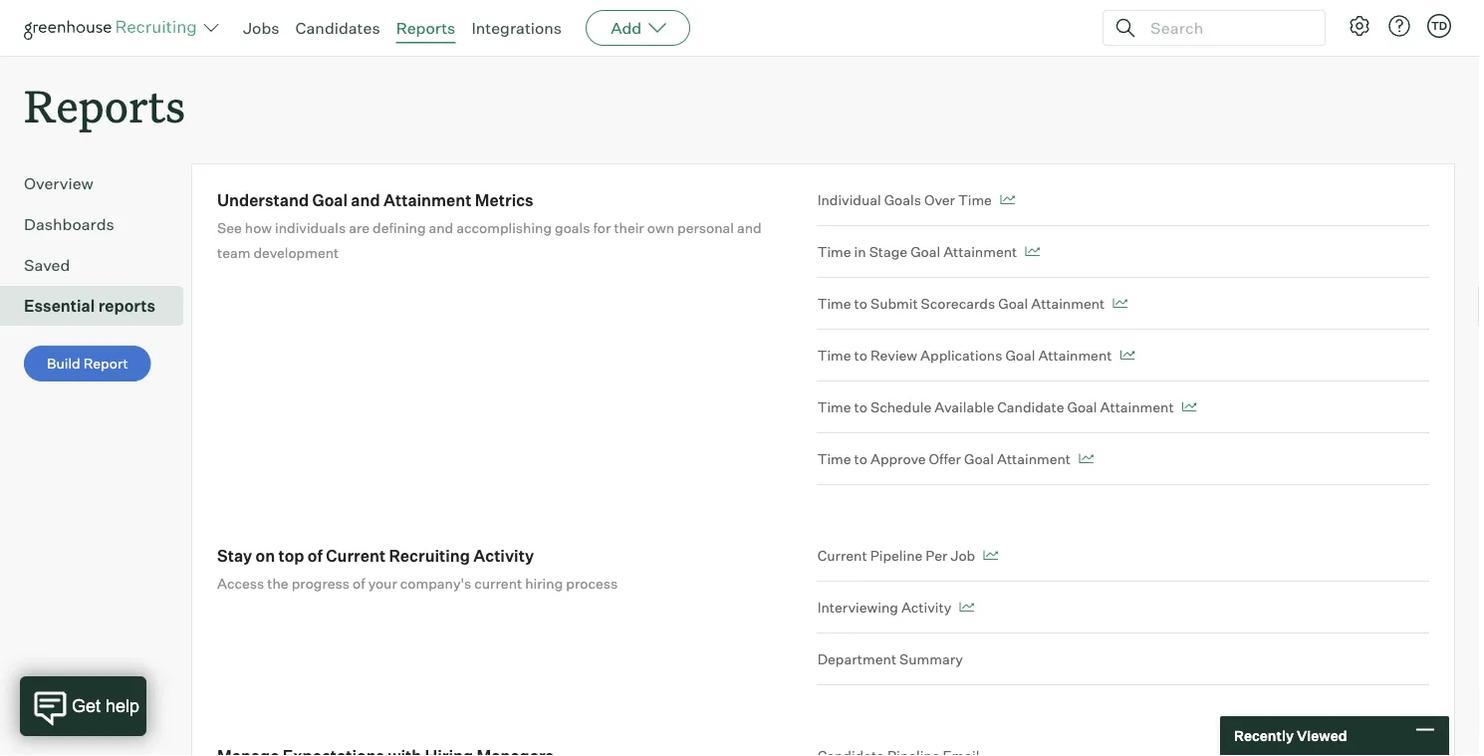 Task type: locate. For each thing, give the bounding box(es) containing it.
of
[[308, 546, 323, 566], [353, 574, 365, 592]]

viewed
[[1297, 727, 1347, 745]]

attainment
[[384, 190, 472, 210], [944, 243, 1017, 260], [1031, 295, 1105, 312], [1038, 346, 1112, 364], [1100, 398, 1174, 416], [997, 450, 1071, 467]]

time
[[958, 191, 992, 208], [818, 243, 851, 260], [818, 295, 851, 312], [818, 346, 851, 364], [818, 398, 851, 416], [818, 450, 851, 467]]

individual goals over time
[[818, 191, 992, 208]]

0 vertical spatial activity
[[473, 546, 534, 566]]

Search text field
[[1146, 13, 1307, 42]]

stay
[[217, 546, 252, 566]]

goal inside understand goal and attainment metrics see how individuals are defining and accomplishing goals for their own personal and team development
[[312, 190, 348, 210]]

goals
[[884, 191, 921, 208]]

and right defining
[[429, 219, 453, 236]]

and up are
[[351, 190, 380, 210]]

your
[[368, 574, 397, 592]]

0 horizontal spatial reports
[[24, 76, 185, 134]]

current up your
[[326, 546, 386, 566]]

candidate
[[997, 398, 1064, 416]]

scorecards
[[921, 295, 995, 312]]

of left your
[[353, 574, 365, 592]]

time left schedule
[[818, 398, 851, 416]]

icon chart image
[[1000, 195, 1015, 205], [1025, 247, 1040, 257], [1113, 299, 1128, 309], [1120, 350, 1135, 360], [1182, 402, 1197, 412], [1079, 454, 1094, 464], [983, 551, 998, 561], [960, 602, 974, 612]]

recently viewed
[[1234, 727, 1347, 745]]

3 to from the top
[[854, 398, 868, 416]]

department summary
[[818, 650, 963, 668]]

time for time to approve offer goal attainment
[[818, 450, 851, 467]]

goals
[[555, 219, 590, 236]]

1 vertical spatial of
[[353, 574, 365, 592]]

time left submit
[[818, 295, 851, 312]]

personal
[[677, 219, 734, 236]]

essential
[[24, 296, 95, 316]]

1 to from the top
[[854, 295, 868, 312]]

to left approve
[[854, 450, 868, 467]]

available
[[935, 398, 994, 416]]

jobs
[[243, 18, 279, 38]]

in
[[854, 243, 866, 260]]

to left schedule
[[854, 398, 868, 416]]

for
[[593, 219, 611, 236]]

department summary link
[[818, 634, 1430, 686]]

time to approve offer goal attainment
[[818, 450, 1071, 467]]

goal right stage
[[911, 243, 941, 260]]

icon chart image for individual goals over time
[[1000, 195, 1015, 205]]

reports right candidates link
[[396, 18, 456, 38]]

0 horizontal spatial of
[[308, 546, 323, 566]]

2 to from the top
[[854, 346, 868, 364]]

are
[[349, 219, 370, 236]]

understand goal and attainment metrics see how individuals are defining and accomplishing goals for their own personal and team development
[[217, 190, 762, 261]]

td button
[[1428, 14, 1451, 38]]

approve
[[871, 450, 926, 467]]

to
[[854, 295, 868, 312], [854, 346, 868, 364], [854, 398, 868, 416], [854, 450, 868, 467]]

time for time in stage goal attainment
[[818, 243, 851, 260]]

report
[[83, 355, 128, 372]]

time left review
[[818, 346, 851, 364]]

to left review
[[854, 346, 868, 364]]

dashboards link
[[24, 212, 175, 236]]

4 to from the top
[[854, 450, 868, 467]]

stay on top of current recruiting activity access the progress of your company's current hiring process
[[217, 546, 618, 592]]

jobs link
[[243, 18, 279, 38]]

goal up individuals at left
[[312, 190, 348, 210]]

0 horizontal spatial current
[[326, 546, 386, 566]]

activity
[[473, 546, 534, 566], [901, 598, 952, 616]]

and right personal
[[737, 219, 762, 236]]

icon chart image for time to schedule available candidate goal attainment
[[1182, 402, 1197, 412]]

submit
[[871, 295, 918, 312]]

accomplishing
[[457, 219, 552, 236]]

current up interviewing
[[818, 547, 867, 564]]

greenhouse recruiting image
[[24, 16, 203, 40]]

0 vertical spatial reports
[[396, 18, 456, 38]]

overview
[[24, 174, 93, 193]]

company's
[[400, 574, 471, 592]]

activity up "current"
[[473, 546, 534, 566]]

activity up summary
[[901, 598, 952, 616]]

icon chart image for time in stage goal attainment
[[1025, 247, 1040, 257]]

to left submit
[[854, 295, 868, 312]]

top
[[278, 546, 304, 566]]

overview link
[[24, 172, 175, 195]]

time left in
[[818, 243, 851, 260]]

1 horizontal spatial of
[[353, 574, 365, 592]]

current inside stay on top of current recruiting activity access the progress of your company's current hiring process
[[326, 546, 386, 566]]

integrations link
[[472, 18, 562, 38]]

schedule
[[871, 398, 932, 416]]

to for schedule
[[854, 398, 868, 416]]

time to schedule available candidate goal attainment
[[818, 398, 1174, 416]]

reports down greenhouse recruiting image
[[24, 76, 185, 134]]

reports
[[396, 18, 456, 38], [24, 76, 185, 134]]

goal right offer
[[964, 450, 994, 467]]

interviewing activity
[[818, 598, 952, 616]]

time left approve
[[818, 450, 851, 467]]

1 horizontal spatial current
[[818, 547, 867, 564]]

goal
[[312, 190, 348, 210], [911, 243, 941, 260], [998, 295, 1028, 312], [1006, 346, 1035, 364], [1067, 398, 1097, 416], [964, 450, 994, 467]]

job
[[951, 547, 975, 564]]

integrations
[[472, 18, 562, 38]]

0 horizontal spatial and
[[351, 190, 380, 210]]

1 horizontal spatial activity
[[901, 598, 952, 616]]

0 horizontal spatial activity
[[473, 546, 534, 566]]

defining
[[373, 219, 426, 236]]

essential reports
[[24, 296, 155, 316]]

goal right candidate
[[1067, 398, 1097, 416]]

current
[[326, 546, 386, 566], [818, 547, 867, 564]]

and
[[351, 190, 380, 210], [429, 219, 453, 236], [737, 219, 762, 236]]

candidates
[[295, 18, 380, 38]]

1 vertical spatial reports
[[24, 76, 185, 134]]

hiring
[[525, 574, 563, 592]]

development
[[253, 244, 339, 261]]

icon chart image for time to review applications goal attainment
[[1120, 350, 1135, 360]]

of right top
[[308, 546, 323, 566]]



Task type: vqa. For each thing, say whether or not it's contained in the screenshot.
Understand Goal and Attainment Metrics See how individuals are defining and accomplishing goals for their own personal and team development
yes



Task type: describe. For each thing, give the bounding box(es) containing it.
1 horizontal spatial and
[[429, 219, 453, 236]]

reports
[[98, 296, 155, 316]]

time to review applications goal attainment
[[818, 346, 1112, 364]]

icon chart image for interviewing activity
[[960, 602, 974, 612]]

how
[[245, 219, 272, 236]]

goal right scorecards
[[998, 295, 1028, 312]]

recruiting
[[389, 546, 470, 566]]

understand
[[217, 190, 309, 210]]

current
[[474, 574, 522, 592]]

time right over
[[958, 191, 992, 208]]

add button
[[586, 10, 691, 46]]

build report button
[[24, 346, 151, 382]]

review
[[871, 346, 918, 364]]

on
[[256, 546, 275, 566]]

current pipeline per job
[[818, 547, 975, 564]]

to for submit
[[854, 295, 868, 312]]

over
[[924, 191, 955, 208]]

department
[[818, 650, 897, 668]]

access
[[217, 574, 264, 592]]

interviewing
[[818, 598, 898, 616]]

per
[[926, 547, 948, 564]]

td
[[1431, 19, 1448, 32]]

to for review
[[854, 346, 868, 364]]

1 vertical spatial activity
[[901, 598, 952, 616]]

2 horizontal spatial and
[[737, 219, 762, 236]]

their
[[614, 219, 644, 236]]

stage
[[869, 243, 908, 260]]

process
[[566, 574, 618, 592]]

1 horizontal spatial reports
[[396, 18, 456, 38]]

applications
[[921, 346, 1003, 364]]

metrics
[[475, 190, 534, 210]]

configure image
[[1348, 14, 1372, 38]]

candidates link
[[295, 18, 380, 38]]

individual
[[818, 191, 881, 208]]

saved link
[[24, 253, 175, 277]]

own
[[647, 219, 674, 236]]

build report
[[47, 355, 128, 372]]

attainment inside understand goal and attainment metrics see how individuals are defining and accomplishing goals for their own personal and team development
[[384, 190, 472, 210]]

the
[[267, 574, 289, 592]]

offer
[[929, 450, 961, 467]]

saved
[[24, 255, 70, 275]]

essential reports link
[[24, 294, 175, 318]]

see
[[217, 219, 242, 236]]

icon chart image for current pipeline per job
[[983, 551, 998, 561]]

activity inside stay on top of current recruiting activity access the progress of your company's current hiring process
[[473, 546, 534, 566]]

dashboards
[[24, 214, 114, 234]]

time for time to schedule available candidate goal attainment
[[818, 398, 851, 416]]

summary
[[900, 650, 963, 668]]

goal up candidate
[[1006, 346, 1035, 364]]

time in stage goal attainment
[[818, 243, 1017, 260]]

time to submit scorecards goal attainment
[[818, 295, 1105, 312]]

pipeline
[[870, 547, 923, 564]]

time for time to review applications goal attainment
[[818, 346, 851, 364]]

individuals
[[275, 219, 346, 236]]

add
[[611, 18, 642, 38]]

0 vertical spatial of
[[308, 546, 323, 566]]

time for time to submit scorecards goal attainment
[[818, 295, 851, 312]]

td button
[[1424, 10, 1455, 42]]

team
[[217, 244, 250, 261]]

icon chart image for time to approve offer goal attainment
[[1079, 454, 1094, 464]]

icon chart image for time to submit scorecards goal attainment
[[1113, 299, 1128, 309]]

progress
[[292, 574, 350, 592]]

reports link
[[396, 18, 456, 38]]

to for approve
[[854, 450, 868, 467]]

recently
[[1234, 727, 1294, 745]]

build
[[47, 355, 80, 372]]



